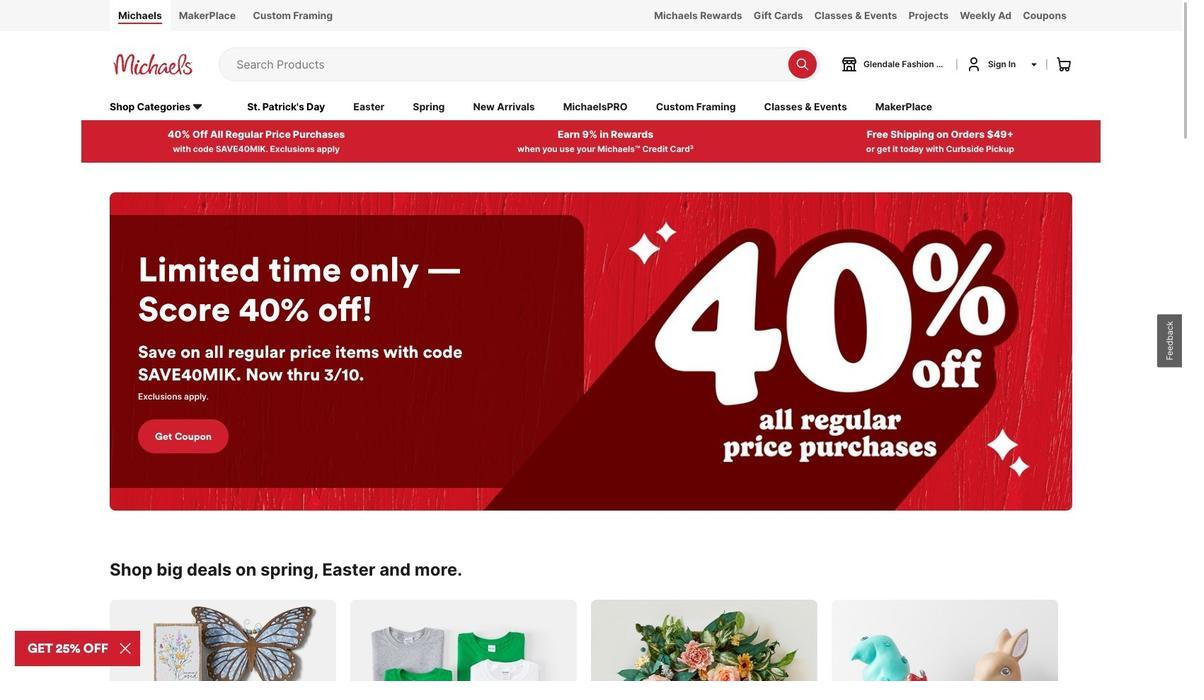 Task type: describe. For each thing, give the bounding box(es) containing it.
butterfly and floral décor accents on open shelves image
[[110, 600, 336, 682]]

Search Input field
[[236, 48, 782, 81]]

gnome and rabbit ceramic paintable crafts image
[[832, 600, 1058, 682]]

green wreath with pink and yellow flowers image
[[591, 600, 818, 682]]



Task type: locate. For each thing, give the bounding box(es) containing it.
40% off all regular price purchases image
[[110, 192, 1073, 511]]

search button image
[[796, 57, 810, 71]]

grey, white and green folded t-shirts image
[[350, 600, 577, 682]]



Task type: vqa. For each thing, say whether or not it's contained in the screenshot.
gnome and rabbit ceramic paintable crafts image
yes



